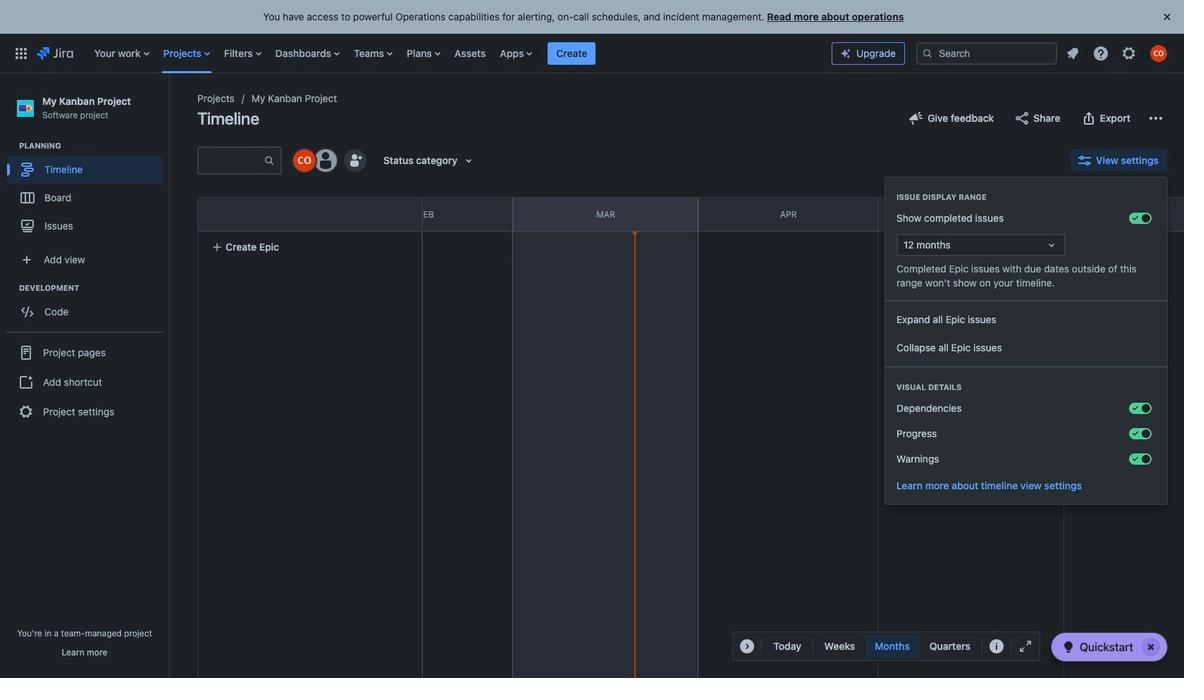 Task type: vqa. For each thing, say whether or not it's contained in the screenshot.
the leftmost Jira
no



Task type: locate. For each thing, give the bounding box(es) containing it.
visual details group
[[885, 367, 1167, 479]]

0 horizontal spatial list
[[87, 33, 832, 73]]

sidebar element
[[0, 73, 169, 679]]

1 horizontal spatial list
[[1060, 41, 1176, 66]]

open image
[[1043, 237, 1060, 254]]

column header inside timeline grid
[[154, 198, 339, 231]]

row
[[198, 198, 421, 232]]

heading
[[19, 140, 168, 152], [885, 192, 1167, 203], [19, 283, 168, 294], [885, 382, 1167, 393]]

issue display range group
[[885, 178, 1167, 300]]

search image
[[922, 48, 933, 59]]

planning image
[[2, 138, 19, 154]]

group
[[7, 140, 168, 245], [7, 283, 168, 331], [885, 300, 1167, 367], [6, 332, 164, 432], [816, 636, 979, 658]]

add people image
[[347, 152, 364, 169]]

None search field
[[916, 42, 1057, 64]]

row group
[[197, 197, 421, 232]]

timeline grid
[[154, 197, 1184, 679]]

list item
[[548, 33, 596, 73]]

Search field
[[916, 42, 1057, 64]]

development image
[[2, 280, 19, 297]]

sidebar navigation image
[[154, 90, 185, 118]]

enter full screen image
[[1017, 639, 1034, 655]]

list
[[87, 33, 832, 73], [1060, 41, 1176, 66]]

column header
[[154, 198, 339, 231]]

jira image
[[37, 45, 73, 62], [37, 45, 73, 62]]

dismiss image
[[1159, 8, 1176, 25]]

banner
[[0, 33, 1184, 73]]

your profile and settings image
[[1150, 45, 1167, 62]]



Task type: describe. For each thing, give the bounding box(es) containing it.
help image
[[1092, 45, 1109, 62]]

Search timeline text field
[[199, 148, 264, 173]]

check image
[[1060, 639, 1077, 656]]

export icon image
[[1080, 110, 1097, 127]]

row group inside timeline grid
[[197, 197, 421, 232]]

notifications image
[[1064, 45, 1081, 62]]

primary element
[[8, 33, 832, 73]]

appswitcher icon image
[[13, 45, 30, 62]]

row inside row group
[[198, 198, 421, 232]]

settings image
[[1121, 45, 1138, 62]]

dismiss quickstart image
[[1140, 636, 1162, 659]]



